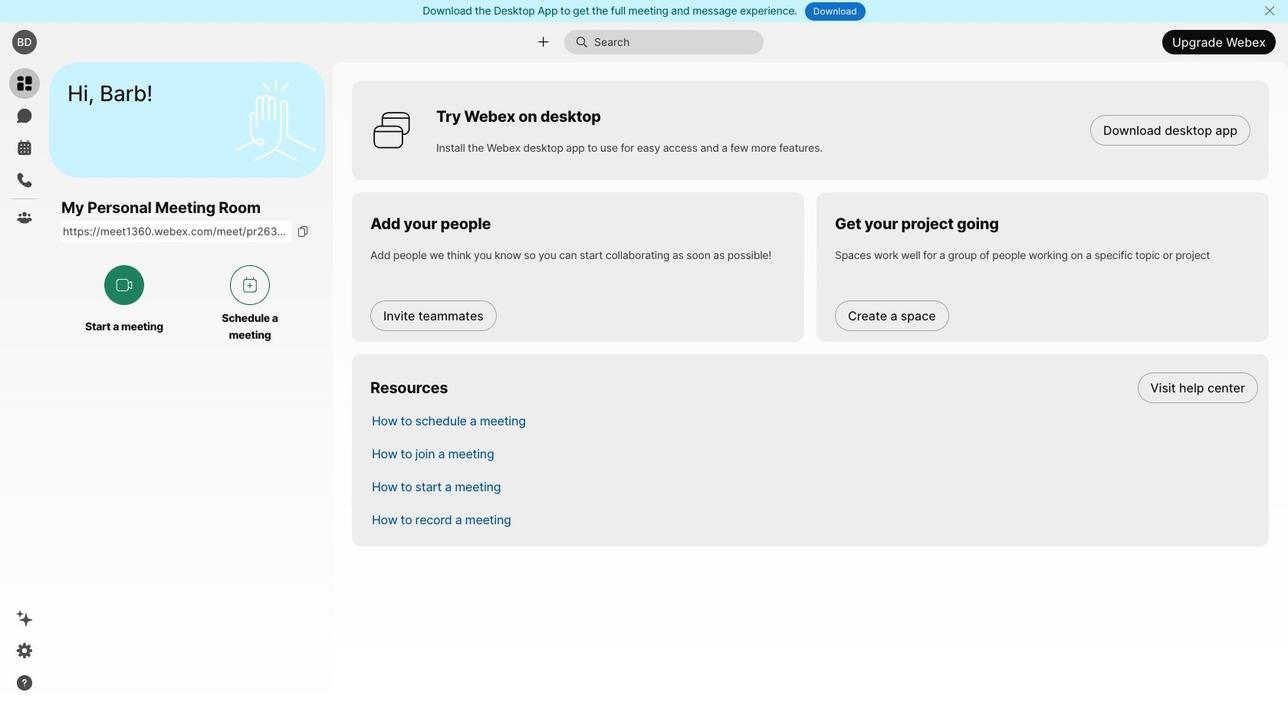 Task type: locate. For each thing, give the bounding box(es) containing it.
navigation
[[0, 62, 49, 713]]

list item
[[360, 371, 1270, 404], [360, 404, 1270, 437], [360, 437, 1270, 470], [360, 470, 1270, 503], [360, 503, 1270, 536]]

webex tab list
[[9, 68, 40, 233]]

None text field
[[61, 221, 291, 243]]

2 list item from the top
[[360, 404, 1270, 437]]

5 list item from the top
[[360, 503, 1270, 536]]



Task type: describe. For each thing, give the bounding box(es) containing it.
1 list item from the top
[[360, 371, 1270, 404]]

two hands high fiving image
[[229, 74, 321, 166]]

4 list item from the top
[[360, 470, 1270, 503]]

cancel_16 image
[[1264, 5, 1276, 17]]

3 list item from the top
[[360, 437, 1270, 470]]



Task type: vqa. For each thing, say whether or not it's contained in the screenshot.
LIST ITEM
yes



